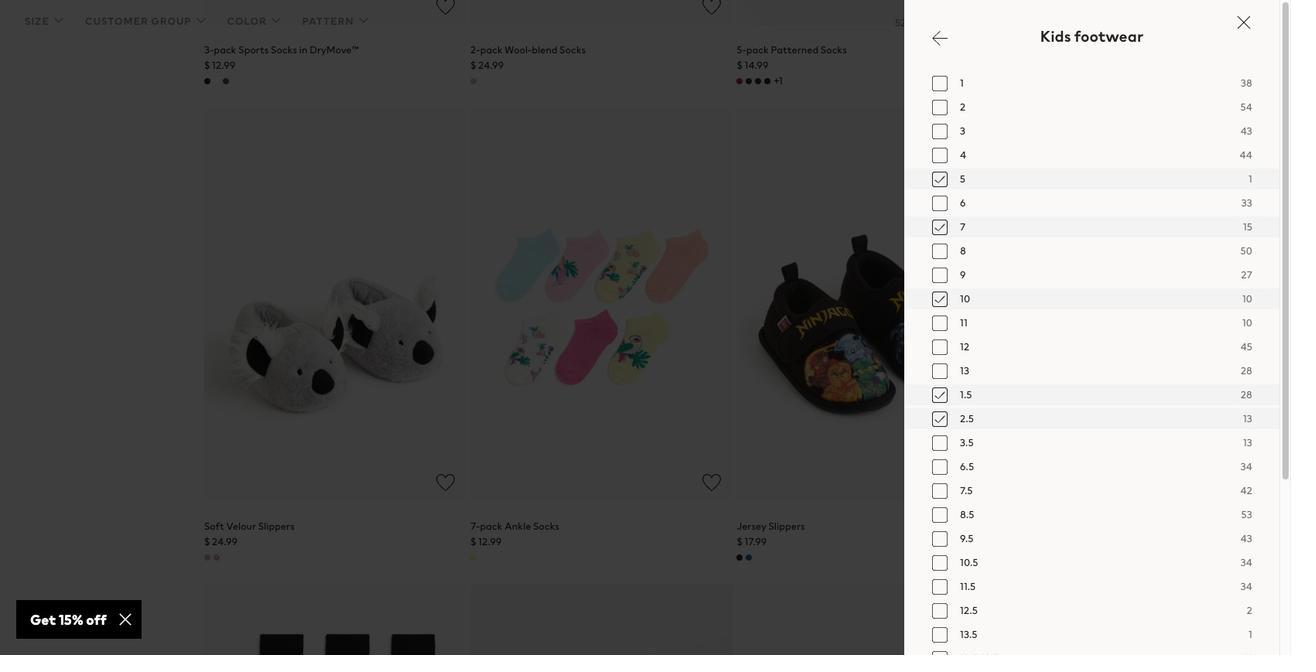 Task type: vqa. For each thing, say whether or not it's contained in the screenshot.


Task type: locate. For each thing, give the bounding box(es) containing it.
4
[[960, 147, 967, 162]]

slippers inside 'soft velour slippers $ 24.99'
[[258, 520, 295, 534]]

socks left in
[[271, 43, 297, 57]]

52
[[895, 15, 906, 30]]

0 horizontal spatial soft
[[204, 520, 224, 534]]

8.5
[[960, 507, 975, 522]]

7-pack ankle socks model image
[[471, 108, 734, 503]]

pack for 7-
[[480, 520, 503, 534]]

$ down "3-"
[[204, 58, 210, 73]]

soft for soft hamburger slippers
[[1003, 43, 1023, 57]]

1 vertical spatial 24.99
[[212, 535, 238, 550]]

10 down 27
[[1243, 291, 1253, 306]]

pack for 2-
[[480, 43, 503, 57]]

50
[[1241, 243, 1253, 258]]

2 vertical spatial 34
[[1241, 579, 1253, 594]]

pack inside 7-pack ankle socks $ 12.99
[[480, 520, 503, 534]]

soft hamburger slippers
[[1003, 43, 1117, 57]]

7
[[960, 219, 966, 234]]

1 vertical spatial 1
[[1249, 171, 1253, 186]]

0 vertical spatial 12.99
[[212, 58, 236, 73]]

soft hamburger slippers model image
[[1003, 0, 1267, 26]]

1 34 from the top
[[1241, 459, 1253, 474]]

17.99
[[745, 535, 767, 550]]

$ left 17.99
[[737, 535, 743, 550]]

soft inside 'soft velour slippers $ 24.99'
[[204, 520, 224, 534]]

0 horizontal spatial 12.99
[[212, 58, 236, 73]]

3-pack sports socks in drymove™ $ 12.99
[[204, 43, 359, 73]]

12.5
[[960, 603, 978, 618]]

5-pack patterned socks $ 14.99
[[737, 43, 847, 73]]

7-
[[471, 520, 480, 534]]

2 horizontal spatial slippers
[[1080, 43, 1117, 57]]

2 43 from the top
[[1241, 531, 1253, 546]]

24.99 down 2-
[[478, 58, 504, 73]]

1 vertical spatial 13
[[1244, 411, 1253, 426]]

jersey slippers $ 17.99
[[737, 520, 805, 550]]

$ down 'soft velour slippers' "link" in the left of the page
[[204, 535, 210, 550]]

$ down 2-
[[471, 58, 476, 73]]

socks
[[271, 43, 297, 57], [560, 43, 586, 57], [821, 43, 847, 57], [533, 520, 560, 534]]

28
[[1241, 363, 1253, 378], [1241, 387, 1253, 402]]

socks right blend
[[560, 43, 586, 57]]

pack inside 2-pack wool-blend socks $ 24.99
[[480, 43, 503, 57]]

hamburger
[[1026, 43, 1078, 57]]

pack left ankle
[[480, 520, 503, 534]]

9
[[960, 267, 966, 282]]

1 horizontal spatial slippers
[[769, 520, 805, 534]]

28 for 13
[[1241, 363, 1253, 378]]

2
[[960, 99, 966, 114], [1247, 603, 1253, 618]]

pack for 3-
[[214, 43, 237, 57]]

socks right ankle
[[533, 520, 560, 534]]

12.99 inside '3-pack sports socks in drymove™ $ 12.99'
[[212, 58, 236, 73]]

soft left the velour
[[204, 520, 224, 534]]

5
[[960, 171, 966, 186]]

10 for 10
[[1243, 291, 1253, 306]]

24.99 down the velour
[[212, 535, 238, 550]]

43 down 54
[[1241, 123, 1253, 138]]

0 horizontal spatial 2
[[960, 99, 966, 114]]

1 horizontal spatial 2
[[1247, 603, 1253, 618]]

0 vertical spatial 24.99
[[478, 58, 504, 73]]

1 vertical spatial 43
[[1241, 531, 1253, 546]]

2 34 from the top
[[1241, 555, 1253, 570]]

pack left wool-
[[480, 43, 503, 57]]

34
[[1241, 459, 1253, 474], [1241, 555, 1253, 570], [1241, 579, 1253, 594]]

10 up 11
[[960, 291, 971, 306]]

socks for 3-pack sports socks in drymove™ $ 12.99
[[271, 43, 297, 57]]

2 vertical spatial 13
[[1244, 435, 1253, 450]]

1 vertical spatial 2
[[1247, 603, 1253, 618]]

drymove™
[[310, 43, 359, 57]]

pack
[[214, 43, 237, 57], [480, 43, 503, 57], [747, 43, 769, 57], [480, 520, 503, 534]]

14.99
[[745, 58, 769, 73]]

slippers right kids
[[1080, 43, 1117, 57]]

13 up 42
[[1244, 435, 1253, 450]]

socks inside '3-pack sports socks in drymove™ $ 12.99'
[[271, 43, 297, 57]]

pack up the 14.99
[[747, 43, 769, 57]]

3 34 from the top
[[1241, 579, 1253, 594]]

12.99
[[212, 58, 236, 73], [478, 535, 502, 550]]

in
[[299, 43, 308, 57]]

1 vertical spatial 28
[[1241, 387, 1253, 402]]

2 28 from the top
[[1241, 387, 1253, 402]]

socks inside the 5-pack patterned socks $ 14.99
[[821, 43, 847, 57]]

0 vertical spatial soft
[[1003, 43, 1023, 57]]

$
[[204, 58, 210, 73], [471, 58, 476, 73], [737, 58, 743, 73], [204, 535, 210, 550], [471, 535, 476, 550], [737, 535, 743, 550]]

9.5
[[960, 531, 974, 546]]

3.5
[[960, 435, 974, 450]]

1.5
[[960, 387, 972, 402]]

socks for 5-pack patterned socks $ 14.99
[[821, 43, 847, 57]]

socks right patterned
[[821, 43, 847, 57]]

24.99
[[478, 58, 504, 73], [212, 535, 238, 550]]

color
[[227, 14, 267, 29]]

1 for 13.5
[[1249, 627, 1253, 642]]

slippers
[[1080, 43, 1117, 57], [258, 520, 295, 534], [769, 520, 805, 534]]

43
[[1241, 123, 1253, 138], [1241, 531, 1253, 546]]

slippers right the velour
[[258, 520, 295, 534]]

13 down 45
[[1244, 411, 1253, 426]]

sports
[[239, 43, 269, 57]]

pattern
[[302, 14, 354, 29]]

34 for 10.5
[[1241, 555, 1253, 570]]

appliquéd slippers model image
[[737, 585, 1000, 655]]

socks inside 7-pack ankle socks $ 12.99
[[533, 520, 560, 534]]

0 vertical spatial 2
[[960, 99, 966, 114]]

size button
[[25, 11, 68, 33]]

$ down 7-
[[471, 535, 476, 550]]

pack left sports
[[214, 43, 237, 57]]

7.5
[[960, 483, 973, 498]]

pack inside '3-pack sports socks in drymove™ $ 12.99'
[[214, 43, 237, 57]]

1 vertical spatial 34
[[1241, 555, 1253, 570]]

1 43 from the top
[[1241, 123, 1253, 138]]

slippers right jersey
[[769, 520, 805, 534]]

0 horizontal spatial slippers
[[258, 520, 295, 534]]

2 vertical spatial 1
[[1249, 627, 1253, 642]]

1
[[960, 75, 964, 90], [1249, 171, 1253, 186], [1249, 627, 1253, 642]]

pack inside the 5-pack patterned socks $ 14.99
[[747, 43, 769, 57]]

13
[[960, 363, 970, 378], [1244, 411, 1253, 426], [1244, 435, 1253, 450]]

0 horizontal spatial 24.99
[[212, 535, 238, 550]]

2-
[[471, 43, 480, 57]]

soft slippers model image
[[471, 585, 734, 655]]

0 vertical spatial 28
[[1241, 363, 1253, 378]]

1 horizontal spatial 12.99
[[478, 535, 502, 550]]

10 up 45
[[1243, 315, 1253, 330]]

$ down 5-
[[737, 58, 743, 73]]

soft left 'hamburger'
[[1003, 43, 1023, 57]]

2-pack wool-blend socks $ 24.99
[[471, 43, 586, 73]]

15
[[1244, 219, 1253, 234]]

wool-
[[505, 43, 532, 57]]

soft velour slippers model image
[[204, 108, 468, 503]]

0 vertical spatial 34
[[1241, 459, 1253, 474]]

12.99 down 7-
[[478, 535, 502, 550]]

1 vertical spatial 12.99
[[478, 535, 502, 550]]

size
[[25, 14, 50, 29]]

1 28 from the top
[[1241, 363, 1253, 378]]

2.5
[[960, 411, 974, 426]]

54
[[1241, 99, 1253, 114]]

kids footwear
[[1041, 25, 1144, 47]]

43 down 53
[[1241, 531, 1253, 546]]

6
[[960, 195, 966, 210]]

7-pack patterned socks model image
[[1003, 108, 1267, 503]]

customer
[[85, 14, 149, 29]]

1 horizontal spatial soft
[[1003, 43, 1023, 57]]

1 vertical spatial soft
[[204, 520, 224, 534]]

12.99 down "3-"
[[212, 58, 236, 73]]

53
[[1242, 507, 1253, 522]]

10
[[960, 291, 971, 306], [1243, 291, 1253, 306], [1243, 315, 1253, 330]]

0 vertical spatial 43
[[1241, 123, 1253, 138]]

6.5
[[960, 459, 974, 474]]

13 down 12
[[960, 363, 970, 378]]

jersey slippers model image
[[737, 108, 1000, 503]]

soft
[[1003, 43, 1023, 57], [204, 520, 224, 534]]

soft velour slippers link
[[204, 520, 295, 534]]

1 horizontal spatial 24.99
[[478, 58, 504, 73]]



Task type: describe. For each thing, give the bounding box(es) containing it.
44
[[1240, 147, 1253, 162]]

34 for 11.5
[[1241, 579, 1253, 594]]

blend
[[532, 43, 558, 57]]

24.99 inside 2-pack wool-blend socks $ 24.99
[[478, 58, 504, 73]]

24.99 inside 'soft velour slippers $ 24.99'
[[212, 535, 238, 550]]

10.5
[[960, 555, 979, 570]]

pack for 5-
[[747, 43, 769, 57]]

43 for 3
[[1241, 123, 1253, 138]]

$ inside 7-pack ankle socks $ 12.99
[[471, 535, 476, 550]]

pattern button
[[302, 11, 373, 33]]

5-pack patterned socks model image
[[737, 0, 1000, 26]]

kids
[[1041, 25, 1072, 47]]

slippers inside jersey slippers $ 17.99
[[769, 520, 805, 534]]

5-pack socks model image
[[204, 585, 468, 655]]

items
[[908, 15, 934, 30]]

velour
[[226, 520, 256, 534]]

color button
[[227, 11, 285, 33]]

slippers for soft velour slippers $ 24.99
[[258, 520, 295, 534]]

45
[[1241, 339, 1253, 354]]

patterned
[[771, 43, 819, 57]]

0 vertical spatial 1
[[960, 75, 964, 90]]

customer group
[[85, 14, 192, 29]]

34 for 6.5
[[1241, 459, 1253, 474]]

footwear
[[1075, 25, 1144, 47]]

13.5
[[960, 627, 978, 642]]

customer group button
[[85, 11, 210, 33]]

8
[[960, 243, 967, 258]]

28 for 1.5
[[1241, 387, 1253, 402]]

jersey slippers link
[[737, 520, 805, 534]]

7-pack ankle socks $ 12.99
[[471, 520, 560, 550]]

11.5
[[960, 579, 976, 594]]

1 for 5
[[1249, 171, 1253, 186]]

3-
[[204, 43, 214, 57]]

7-pack ankle socks link
[[471, 520, 560, 534]]

42
[[1241, 483, 1253, 498]]

33
[[1242, 195, 1253, 210]]

ankle
[[505, 520, 531, 534]]

52 items
[[895, 15, 934, 30]]

close black image
[[1235, 13, 1254, 32]]

5-
[[737, 43, 747, 57]]

socks for 7-pack ankle socks $ 12.99
[[533, 520, 560, 534]]

11
[[960, 315, 968, 330]]

3-pack sports socks in drymove™ model image
[[204, 0, 468, 26]]

3-pack sports socks in drymove™ link
[[204, 43, 359, 57]]

$ inside jersey slippers $ 17.99
[[737, 535, 743, 550]]

socks inside 2-pack wool-blend socks $ 24.99
[[560, 43, 586, 57]]

27
[[1242, 267, 1253, 282]]

3
[[960, 123, 966, 138]]

12
[[960, 339, 970, 354]]

13 for 3.5
[[1244, 435, 1253, 450]]

2-pack wool-blend socks model image
[[471, 0, 734, 26]]

$ inside '3-pack sports socks in drymove™ $ 12.99'
[[204, 58, 210, 73]]

soft velour slippers $ 24.99
[[204, 520, 295, 550]]

43 for 9.5
[[1241, 531, 1253, 546]]

5-pack patterned socks link
[[737, 43, 847, 57]]

soft for soft velour slippers $ 24.99
[[204, 520, 224, 534]]

print-motif slippers model image
[[1003, 585, 1267, 655]]

38
[[1241, 75, 1253, 90]]

13 for 2.5
[[1244, 411, 1253, 426]]

+1
[[774, 74, 783, 88]]

0 vertical spatial 13
[[960, 363, 970, 378]]

$ inside 2-pack wool-blend socks $ 24.99
[[471, 58, 476, 73]]

group
[[151, 14, 192, 29]]

10 for 11
[[1243, 315, 1253, 330]]

$ inside 'soft velour slippers $ 24.99'
[[204, 535, 210, 550]]

12.99 inside 7-pack ankle socks $ 12.99
[[478, 535, 502, 550]]

2-pack wool-blend socks link
[[471, 43, 586, 57]]

slippers for soft hamburger slippers
[[1080, 43, 1117, 57]]

jersey
[[737, 520, 767, 534]]

$ inside the 5-pack patterned socks $ 14.99
[[737, 58, 743, 73]]



